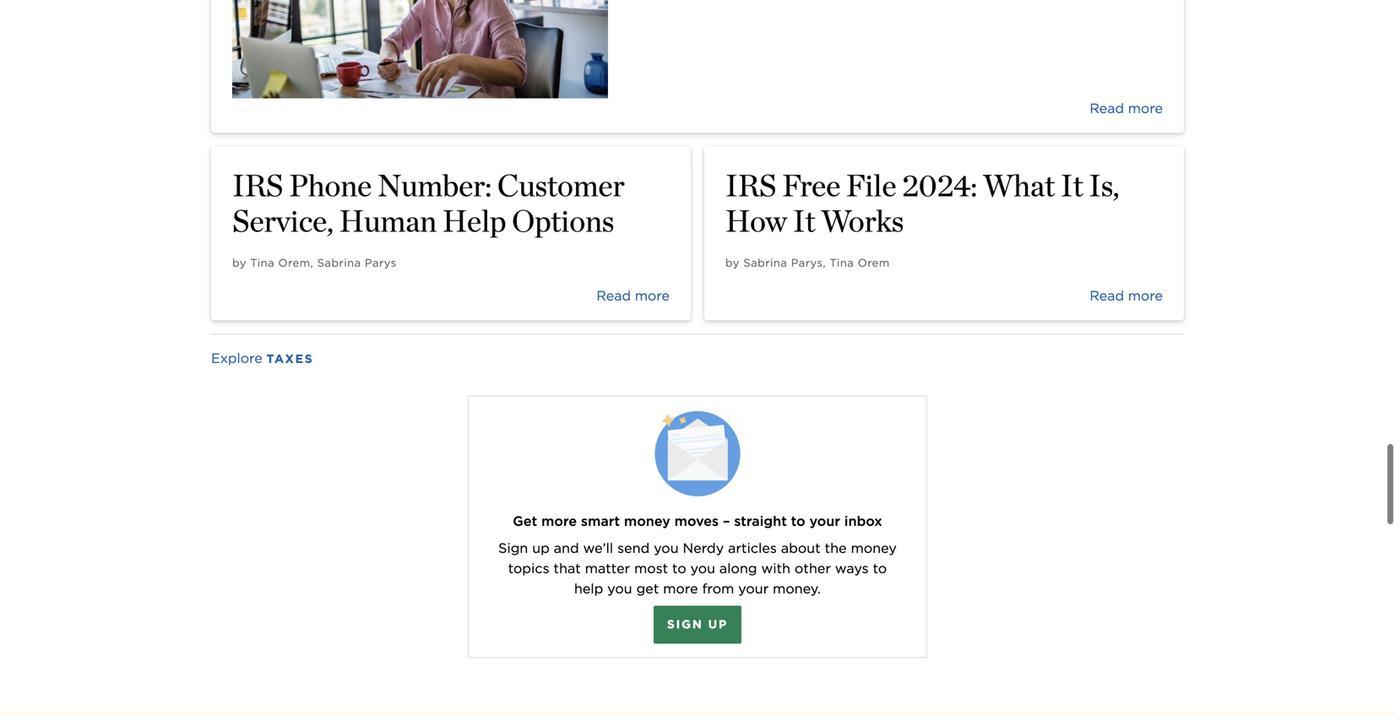 Task type: vqa. For each thing, say whether or not it's contained in the screenshot.
the right IT
yes



Task type: describe. For each thing, give the bounding box(es) containing it.
what
[[983, 167, 1055, 204]]

more inside sign up and we'll send you nerdy articles about the money topics that matter most to you along with other ways to help you get more from your money.
[[663, 581, 698, 597]]

0 vertical spatial you
[[654, 540, 679, 557]]

inbox
[[845, 513, 883, 530]]

0 horizontal spatial it
[[793, 203, 816, 239]]

options
[[512, 203, 615, 239]]

0 horizontal spatial to
[[673, 561, 687, 577]]

human
[[339, 203, 437, 239]]

0 vertical spatial money
[[624, 513, 671, 530]]

read more link
[[211, 0, 1184, 133]]

2024:
[[902, 167, 978, 204]]

phone
[[289, 167, 372, 204]]

matter
[[585, 561, 630, 577]]

send
[[618, 540, 650, 557]]

service,
[[232, 203, 334, 239]]

taxes
[[267, 352, 314, 366]]

2 parys from the left
[[791, 256, 823, 269]]

money.
[[773, 581, 821, 597]]

1 orem from the left
[[278, 256, 311, 269]]

help
[[574, 581, 604, 597]]

, for free
[[823, 256, 826, 269]]

irs free file 2024: what it is, how it works
[[726, 167, 1120, 239]]

by tina orem , sabrina parys
[[232, 256, 397, 269]]

sign up
[[667, 618, 728, 632]]

1 parys from the left
[[365, 256, 397, 269]]

, for phone
[[311, 256, 314, 269]]

1 tina from the left
[[250, 256, 275, 269]]

nerdy
[[683, 540, 724, 557]]

smart
[[581, 513, 620, 530]]

the
[[825, 540, 847, 557]]

ways
[[835, 561, 869, 577]]

along
[[720, 561, 757, 577]]

read more for irs phone number: customer service, human help options
[[597, 288, 670, 304]]

that
[[554, 561, 581, 577]]

up for sign up
[[708, 618, 728, 632]]

sign up link
[[654, 606, 742, 644]]

read more for irs free file 2024: what it is, how it works
[[1090, 288, 1163, 304]]

by for irs free file 2024: what it is, how it works
[[726, 256, 740, 269]]

most
[[635, 561, 668, 577]]

2 horizontal spatial to
[[873, 561, 887, 577]]

straight
[[734, 513, 787, 530]]

we'll
[[583, 540, 614, 557]]

1 sabrina from the left
[[317, 256, 361, 269]]

0 vertical spatial your
[[810, 513, 841, 530]]

2 orem from the left
[[858, 256, 890, 269]]

number:
[[378, 167, 492, 204]]

0 horizontal spatial you
[[608, 581, 633, 597]]

1 horizontal spatial it
[[1061, 167, 1084, 204]]

how
[[726, 203, 787, 239]]

2 sabrina from the left
[[744, 256, 788, 269]]

money inside sign up and we'll send you nerdy articles about the money topics that matter most to you along with other ways to help you get more from your money.
[[851, 540, 897, 557]]

read more inside read more link
[[1090, 100, 1163, 117]]

moves
[[675, 513, 719, 530]]



Task type: locate. For each thing, give the bounding box(es) containing it.
your
[[810, 513, 841, 530], [739, 581, 769, 597]]

it up by sabrina parys , tina orem
[[793, 203, 816, 239]]

by down how
[[726, 256, 740, 269]]

2 by from the left
[[726, 256, 740, 269]]

0 vertical spatial sign
[[499, 540, 528, 557]]

to
[[791, 513, 806, 530], [673, 561, 687, 577], [873, 561, 887, 577]]

read more
[[1090, 100, 1163, 117], [597, 288, 670, 304], [1090, 288, 1163, 304]]

about
[[781, 540, 821, 557]]

1 , from the left
[[311, 256, 314, 269]]

irs
[[232, 167, 284, 204], [726, 167, 777, 204]]

up
[[532, 540, 550, 557], [708, 618, 728, 632]]

0 horizontal spatial your
[[739, 581, 769, 597]]

1 horizontal spatial your
[[810, 513, 841, 530]]

parys down works
[[791, 256, 823, 269]]

you up "most"
[[654, 540, 679, 557]]

irs phone number: customer service, human help options
[[232, 167, 625, 239]]

sabrina down human
[[317, 256, 361, 269]]

0 horizontal spatial up
[[532, 540, 550, 557]]

tina down service,
[[250, 256, 275, 269]]

by for irs phone number: customer service, human help options
[[232, 256, 247, 269]]

sabrina
[[317, 256, 361, 269], [744, 256, 788, 269]]

up down from
[[708, 618, 728, 632]]

more
[[1129, 100, 1163, 117], [635, 288, 670, 304], [1129, 288, 1163, 304], [542, 513, 577, 530], [663, 581, 698, 597]]

topics
[[508, 561, 550, 577]]

get
[[513, 513, 538, 530]]

it
[[1061, 167, 1084, 204], [793, 203, 816, 239]]

2 horizontal spatial you
[[691, 561, 716, 577]]

explore
[[211, 350, 262, 367]]

2 vertical spatial you
[[608, 581, 633, 597]]

sign up and we'll send you nerdy articles about the money topics that matter most to you along with other ways to help you get more from your money.
[[499, 540, 897, 597]]

and
[[554, 540, 579, 557]]

sign down from
[[667, 618, 703, 632]]

0 horizontal spatial tina
[[250, 256, 275, 269]]

parys down human
[[365, 256, 397, 269]]

read for irs free file 2024: what it is, how it works
[[1090, 288, 1125, 304]]

you
[[654, 540, 679, 557], [691, 561, 716, 577], [608, 581, 633, 597]]

0 vertical spatial up
[[532, 540, 550, 557]]

sign up topics
[[499, 540, 528, 557]]

you down matter
[[608, 581, 633, 597]]

orem down works
[[858, 256, 890, 269]]

up up topics
[[532, 540, 550, 557]]

0 horizontal spatial parys
[[365, 256, 397, 269]]

irs inside irs phone number: customer service, human help options
[[232, 167, 284, 204]]

you down nerdy
[[691, 561, 716, 577]]

file
[[846, 167, 897, 204]]

1 horizontal spatial tina
[[830, 256, 854, 269]]

0 horizontal spatial orem
[[278, 256, 311, 269]]

sabrina down how
[[744, 256, 788, 269]]

1 by from the left
[[232, 256, 247, 269]]

1 vertical spatial sign
[[667, 618, 703, 632]]

free
[[783, 167, 841, 204]]

by sabrina parys , tina orem
[[726, 256, 890, 269]]

orem down service,
[[278, 256, 311, 269]]

1 vertical spatial money
[[851, 540, 897, 557]]

1 horizontal spatial sabrina
[[744, 256, 788, 269]]

by down service,
[[232, 256, 247, 269]]

to right "most"
[[673, 561, 687, 577]]

is,
[[1089, 167, 1120, 204]]

2 , from the left
[[823, 256, 826, 269]]

up inside sign up and we'll send you nerdy articles about the money topics that matter most to you along with other ways to help you get more from your money.
[[532, 540, 550, 557]]

0 horizontal spatial irs
[[232, 167, 284, 204]]

1 horizontal spatial money
[[851, 540, 897, 557]]

with
[[762, 561, 791, 577]]

irs for irs phone number: customer service, human help options
[[232, 167, 284, 204]]

sign for sign up and we'll send you nerdy articles about the money topics that matter most to you along with other ways to help you get more from your money.
[[499, 540, 528, 557]]

1 vertical spatial up
[[708, 618, 728, 632]]

it left is,
[[1061, 167, 1084, 204]]

up inside sign up link
[[708, 618, 728, 632]]

your up the
[[810, 513, 841, 530]]

sign
[[499, 540, 528, 557], [667, 618, 703, 632]]

customer
[[498, 167, 625, 204]]

money up the send
[[624, 513, 671, 530]]

1 horizontal spatial ,
[[823, 256, 826, 269]]

1 horizontal spatial to
[[791, 513, 806, 530]]

your inside sign up and we'll send you nerdy articles about the money topics that matter most to you along with other ways to help you get more from your money.
[[739, 581, 769, 597]]

–
[[723, 513, 730, 530]]

, down works
[[823, 256, 826, 269]]

1 horizontal spatial orem
[[858, 256, 890, 269]]

parys
[[365, 256, 397, 269], [791, 256, 823, 269]]

sign for sign up
[[667, 618, 703, 632]]

0 horizontal spatial ,
[[311, 256, 314, 269]]

get more smart money moves – straight to your inbox
[[513, 513, 883, 530]]

2 irs from the left
[[726, 167, 777, 204]]

orem
[[278, 256, 311, 269], [858, 256, 890, 269]]

to right ways
[[873, 561, 887, 577]]

get
[[637, 581, 659, 597]]

,
[[311, 256, 314, 269], [823, 256, 826, 269]]

2 tina from the left
[[830, 256, 854, 269]]

0 horizontal spatial sign
[[499, 540, 528, 557]]

1 vertical spatial you
[[691, 561, 716, 577]]

other
[[795, 561, 831, 577]]

explore taxes
[[211, 350, 314, 367]]

irs left the "free"
[[726, 167, 777, 204]]

1 horizontal spatial by
[[726, 256, 740, 269]]

1 horizontal spatial parys
[[791, 256, 823, 269]]

from
[[703, 581, 735, 597]]

read for irs phone number: customer service, human help options
[[597, 288, 631, 304]]

1 horizontal spatial irs
[[726, 167, 777, 204]]

0 horizontal spatial sabrina
[[317, 256, 361, 269]]

articles
[[728, 540, 777, 557]]

0 horizontal spatial money
[[624, 513, 671, 530]]

read
[[1090, 100, 1125, 117], [597, 288, 631, 304], [1090, 288, 1125, 304]]

, down service,
[[311, 256, 314, 269]]

irs for irs free file 2024: what it is, how it works
[[726, 167, 777, 204]]

help
[[443, 203, 506, 239]]

money
[[624, 513, 671, 530], [851, 540, 897, 557]]

irs left phone
[[232, 167, 284, 204]]

money down inbox
[[851, 540, 897, 557]]

works
[[821, 203, 904, 239]]

tina
[[250, 256, 275, 269], [830, 256, 854, 269]]

irs inside irs free file 2024: what it is, how it works
[[726, 167, 777, 204]]

1 horizontal spatial sign
[[667, 618, 703, 632]]

up for sign up and we'll send you nerdy articles about the money topics that matter most to you along with other ways to help you get more from your money.
[[532, 540, 550, 557]]

tina down works
[[830, 256, 854, 269]]

1 horizontal spatial you
[[654, 540, 679, 557]]

by
[[232, 256, 247, 269], [726, 256, 740, 269]]

to up about
[[791, 513, 806, 530]]

1 horizontal spatial up
[[708, 618, 728, 632]]

0 horizontal spatial by
[[232, 256, 247, 269]]

1 irs from the left
[[232, 167, 284, 204]]

sign inside sign up and we'll send you nerdy articles about the money topics that matter most to you along with other ways to help you get more from your money.
[[499, 540, 528, 557]]

your down along
[[739, 581, 769, 597]]

1 vertical spatial your
[[739, 581, 769, 597]]



